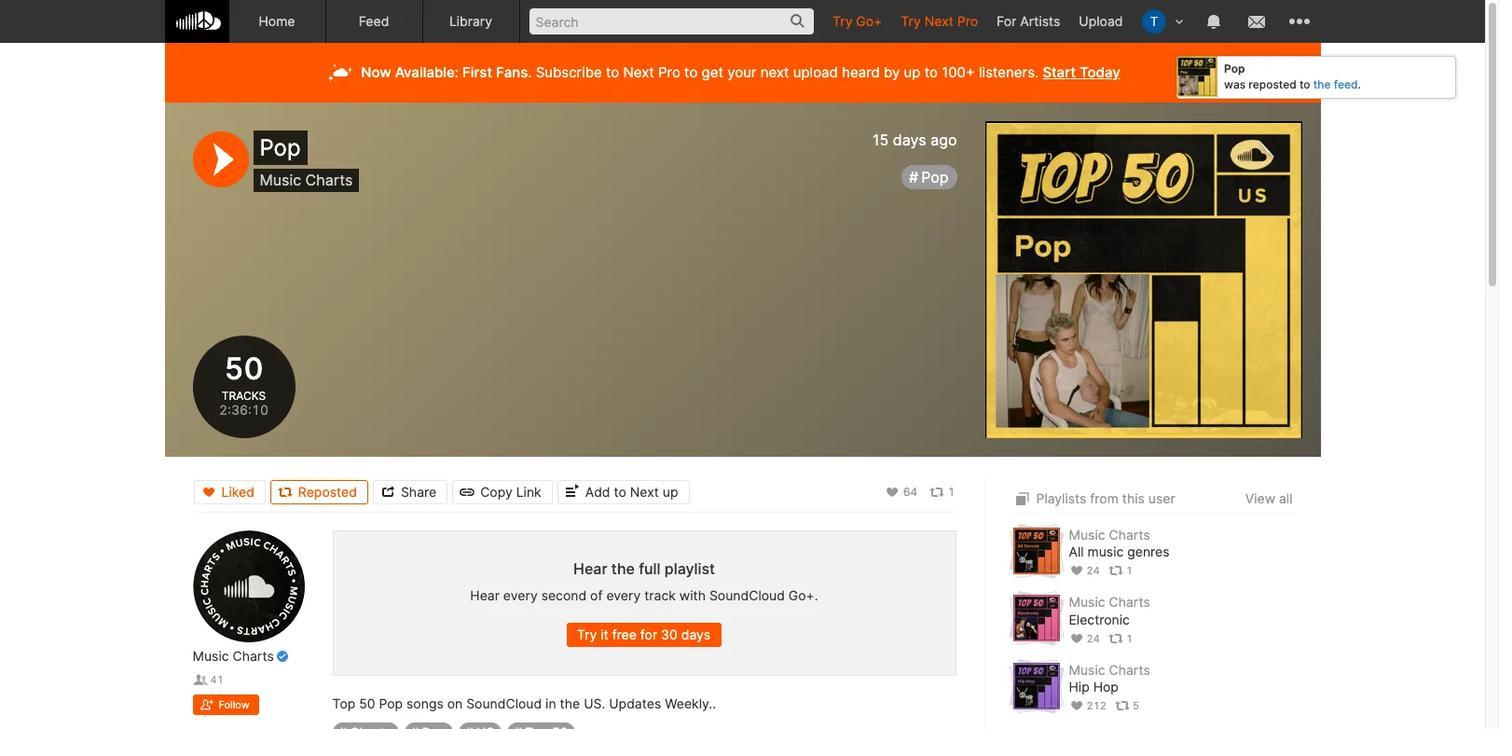 Task type: describe. For each thing, give the bounding box(es) containing it.
next inside button
[[630, 483, 659, 499]]

to inside button
[[614, 483, 626, 499]]

2 every from the left
[[606, 587, 641, 603]]

Search search field
[[529, 8, 814, 34]]

pop was reposted to the feed .
[[1224, 62, 1361, 91]]

feed link
[[326, 0, 423, 43]]

0 horizontal spatial pro
[[658, 63, 681, 81]]

1 vertical spatial days
[[681, 627, 711, 643]]

artists
[[1020, 13, 1060, 29]]

the inside hear the full playlist hear every second of every track with soundcloud go+.
[[611, 559, 635, 578]]

share
[[401, 483, 437, 499]]

hop
[[1093, 679, 1119, 695]]

today
[[1080, 63, 1120, 81]]

feed
[[1334, 77, 1358, 91]]

for artists link
[[987, 0, 1070, 42]]

pop element
[[985, 121, 1302, 438]]

music charts's avatar element
[[193, 531, 304, 642]]

50 inside 50 tracks 2:36:10
[[224, 351, 263, 387]]

all
[[1279, 490, 1293, 506]]

this
[[1122, 490, 1145, 506]]

with
[[679, 587, 706, 603]]

go+
[[856, 13, 882, 29]]

available:
[[395, 63, 459, 81]]

1 link for music charts electronic
[[1108, 632, 1133, 645]]

next
[[761, 63, 789, 81]]

music inside pop music charts
[[260, 171, 301, 189]]

view all
[[1245, 490, 1293, 506]]

reposted
[[298, 483, 357, 499]]

all
[[1069, 544, 1084, 560]]

music charts all music genres
[[1069, 527, 1170, 560]]

0 vertical spatial 1 link
[[930, 484, 955, 499]]

1 link for music charts all music genres
[[1108, 564, 1133, 578]]

music charts link for music charts electronic
[[1069, 594, 1150, 610]]

copy
[[480, 483, 513, 499]]

top 50 pop songs on soundcloud in the us. updates weekly..
[[332, 696, 716, 712]]

212 link
[[1069, 699, 1107, 712]]

to right subscribe
[[606, 63, 619, 81]]

41 link
[[193, 673, 224, 686]]

updates
[[609, 696, 661, 712]]

home link
[[229, 0, 326, 43]]

30
[[661, 627, 678, 643]]

from
[[1090, 490, 1119, 506]]

library
[[449, 13, 492, 29]]

for artists
[[997, 13, 1060, 29]]

liked button
[[193, 480, 266, 504]]

0 vertical spatial up
[[904, 63, 921, 81]]

15 days ago
[[873, 131, 957, 149]]

0 horizontal spatial soundcloud
[[466, 696, 542, 712]]

for
[[640, 627, 658, 643]]

try it free for 30 days
[[577, 627, 711, 643]]

to left 100+
[[925, 63, 938, 81]]

music for hip
[[1069, 662, 1105, 678]]

start today link
[[1043, 63, 1120, 81]]

try it free for 30 days link
[[567, 623, 722, 647]]

1 vertical spatial next
[[623, 63, 654, 81]]

songs
[[407, 696, 444, 712]]

try next pro
[[901, 13, 978, 29]]

100+
[[942, 63, 975, 81]]

5
[[1133, 699, 1140, 712]]

to inside pop was reposted to the feed .
[[1300, 77, 1311, 91]]

all music genres element
[[1013, 528, 1060, 574]]

first
[[463, 63, 492, 81]]

add to next up
[[585, 483, 678, 499]]

copy link
[[480, 483, 541, 499]]

24 link for electronic
[[1069, 632, 1100, 645]]

now
[[361, 63, 391, 81]]

electronic link
[[1069, 611, 1130, 628]]

for
[[997, 13, 1017, 29]]

to left get
[[684, 63, 698, 81]]

feed
[[359, 13, 389, 29]]

weekly..
[[665, 696, 716, 712]]

upload link
[[1070, 0, 1132, 42]]

charts for electronic
[[1109, 594, 1150, 610]]

playlist
[[665, 559, 715, 578]]

1 for music charts all music genres
[[1126, 564, 1133, 578]]

view
[[1245, 490, 1276, 506]]

try for try it free for 30 days
[[577, 627, 597, 643]]

set image
[[1013, 488, 1033, 510]]

electronic element
[[1013, 595, 1060, 642]]

1 for music charts electronic
[[1126, 632, 1133, 645]]

try go+
[[833, 13, 882, 29]]

music charts hip hop
[[1069, 662, 1150, 695]]

5 link
[[1115, 699, 1140, 712]]

0 horizontal spatial the
[[560, 696, 580, 712]]

0 vertical spatial days
[[893, 131, 927, 149]]

pop link
[[902, 165, 957, 190]]

50 tracks 2:36:10
[[219, 351, 269, 418]]

up inside button
[[663, 483, 678, 499]]

add to next up button
[[557, 480, 690, 504]]

liked
[[221, 483, 254, 499]]

reposted
[[1249, 77, 1297, 91]]

hip
[[1069, 679, 1090, 695]]

64
[[903, 484, 918, 498]]



Task type: vqa. For each thing, say whether or not it's contained in the screenshot.
sound "IMAGE"
no



Task type: locate. For each thing, give the bounding box(es) containing it.
soundcloud right with
[[709, 587, 785, 603]]

24
[[1087, 564, 1100, 578], [1087, 632, 1100, 645]]

days right 15
[[893, 131, 927, 149]]

24 link down electronic link
[[1069, 632, 1100, 645]]

0 vertical spatial next
[[925, 13, 954, 29]]

24 down electronic link
[[1087, 632, 1100, 645]]

pop inside pop was reposted to the feed .
[[1224, 62, 1245, 76]]

playlist stats element for music charts electronic
[[1069, 628, 1293, 649]]

soundcloud inside hear the full playlist hear every second of every track with soundcloud go+.
[[709, 587, 785, 603]]

1 down all music genres link
[[1126, 564, 1133, 578]]

playlist stats element containing 212
[[1069, 696, 1293, 716]]

hip hop link
[[1069, 679, 1119, 696]]

days right 30
[[681, 627, 711, 643]]

link
[[516, 483, 541, 499]]

1 vertical spatial the
[[611, 559, 635, 578]]

212
[[1087, 699, 1107, 712]]

to right the add
[[614, 483, 626, 499]]

pop for pop music charts
[[260, 134, 301, 161]]

None search field
[[520, 0, 823, 42]]

playlist stats element for music charts hip hop
[[1069, 696, 1293, 716]]

pro
[[957, 13, 978, 29], [658, 63, 681, 81]]

try left it
[[577, 627, 597, 643]]

2 24 link from the top
[[1069, 632, 1100, 645]]

2 horizontal spatial the
[[1314, 77, 1331, 91]]

next down search 'search box'
[[623, 63, 654, 81]]

genres
[[1127, 544, 1170, 560]]

try
[[833, 13, 853, 29], [901, 13, 921, 29], [577, 627, 597, 643]]

24 link for all
[[1069, 564, 1100, 578]]

1 vertical spatial pro
[[658, 63, 681, 81]]

2 horizontal spatial try
[[901, 13, 921, 29]]

music
[[1088, 544, 1124, 560]]

1 horizontal spatial soundcloud
[[709, 587, 785, 603]]

days
[[893, 131, 927, 149], [681, 627, 711, 643]]

the left feed
[[1314, 77, 1331, 91]]

the inside pop was reposted to the feed .
[[1314, 77, 1331, 91]]

0 vertical spatial pro
[[957, 13, 978, 29]]

your
[[727, 63, 757, 81]]

all music genres link
[[1069, 544, 1170, 561]]

1 link down all music genres link
[[1108, 564, 1133, 578]]

2 vertical spatial the
[[560, 696, 580, 712]]

1 right 64
[[948, 484, 955, 498]]

0 vertical spatial 24 link
[[1069, 564, 1100, 578]]

1 vertical spatial 24
[[1087, 632, 1100, 645]]

music inside music charts electronic
[[1069, 594, 1105, 610]]

try next pro link
[[892, 0, 987, 42]]

pro left get
[[658, 63, 681, 81]]

1 vertical spatial hear
[[470, 587, 500, 603]]

try right go+
[[901, 13, 921, 29]]

copy link button
[[452, 480, 553, 504]]

1 24 link from the top
[[1069, 564, 1100, 578]]

hear up of
[[573, 559, 607, 578]]

home
[[259, 13, 295, 29]]

0 vertical spatial 50
[[224, 351, 263, 387]]

hear left second at the left bottom of page
[[470, 587, 500, 603]]

it
[[601, 627, 609, 643]]

try for try next pro
[[901, 13, 921, 29]]

music charts link for music charts all music genres
[[1069, 527, 1150, 543]]

share button
[[373, 480, 448, 504]]

was
[[1224, 77, 1246, 91]]

the feed link
[[1314, 77, 1358, 91]]

upload
[[793, 63, 838, 81]]

charts inside music charts hip hop
[[1109, 662, 1150, 678]]

follow
[[219, 699, 250, 712]]

try left go+
[[833, 13, 853, 29]]

to
[[606, 63, 619, 81], [684, 63, 698, 81], [925, 63, 938, 81], [1300, 77, 1311, 91], [614, 483, 626, 499]]

every right of
[[606, 587, 641, 603]]

0 vertical spatial hear
[[573, 559, 607, 578]]

24 for electronic
[[1087, 632, 1100, 645]]

1 down music charts electronic
[[1126, 632, 1133, 645]]

24 link down all
[[1069, 564, 1100, 578]]

listeners.
[[979, 63, 1039, 81]]

music for all
[[1069, 527, 1105, 543]]

follow button
[[193, 695, 259, 715]]

charts for hip hop
[[1109, 662, 1150, 678]]

charts
[[305, 171, 353, 189], [1109, 527, 1150, 543], [1109, 594, 1150, 610], [233, 648, 274, 664], [1109, 662, 1150, 678]]

full
[[639, 559, 661, 578]]

music for electronic
[[1069, 594, 1105, 610]]

second
[[541, 587, 587, 603]]

0 horizontal spatial every
[[503, 587, 538, 603]]

soundcloud left in
[[466, 696, 542, 712]]

playlists
[[1036, 490, 1087, 506]]

2:36:10
[[219, 402, 269, 418]]

the right in
[[560, 696, 580, 712]]

50 up the tracks
[[224, 351, 263, 387]]

1 vertical spatial soundcloud
[[466, 696, 542, 712]]

music inside music charts all music genres
[[1069, 527, 1105, 543]]

track
[[644, 587, 676, 603]]

.
[[1358, 77, 1361, 91]]

playlist stats element
[[690, 480, 955, 504], [1069, 561, 1293, 581], [1069, 628, 1293, 649], [1069, 696, 1293, 716]]

hear
[[573, 559, 607, 578], [470, 587, 500, 603]]

next
[[925, 13, 954, 29], [623, 63, 654, 81], [630, 483, 659, 499]]

24 link
[[1069, 564, 1100, 578], [1069, 632, 1100, 645]]

fans.
[[496, 63, 532, 81]]

pop inside pop music charts
[[260, 134, 301, 161]]

1 horizontal spatial try
[[833, 13, 853, 29]]

50 right top on the left bottom of page
[[359, 696, 375, 712]]

playlists from this user
[[1036, 490, 1175, 506]]

hip hop element
[[1013, 663, 1060, 709]]

music charts link for music charts hip hop
[[1069, 662, 1150, 678]]

1 horizontal spatial 50
[[359, 696, 375, 712]]

try inside try next pro link
[[901, 13, 921, 29]]

up right the add
[[663, 483, 678, 499]]

1 vertical spatial 24 link
[[1069, 632, 1100, 645]]

15
[[873, 131, 889, 149]]

1 vertical spatial 1 link
[[1108, 564, 1133, 578]]

up right by
[[904, 63, 921, 81]]

the
[[1314, 77, 1331, 91], [611, 559, 635, 578], [560, 696, 580, 712]]

1 horizontal spatial days
[[893, 131, 927, 149]]

try inside try go+ link
[[833, 13, 853, 29]]

go+.
[[789, 587, 818, 603]]

50
[[224, 351, 263, 387], [359, 696, 375, 712]]

1 vertical spatial 1
[[1126, 564, 1133, 578]]

now available: first fans. subscribe to next pro to get your next upload heard by up to 100+ listeners. start today
[[361, 63, 1120, 81]]

on
[[447, 696, 463, 712]]

2 24 from the top
[[1087, 632, 1100, 645]]

41
[[210, 673, 224, 686]]

0 horizontal spatial days
[[681, 627, 711, 643]]

next up 100+
[[925, 13, 954, 29]]

pro left the for
[[957, 13, 978, 29]]

pop
[[1224, 62, 1245, 76], [260, 134, 301, 161], [921, 168, 949, 187], [379, 696, 403, 712]]

1 vertical spatial 50
[[359, 696, 375, 712]]

1 every from the left
[[503, 587, 538, 603]]

1 horizontal spatial up
[[904, 63, 921, 81]]

0 horizontal spatial hear
[[470, 587, 500, 603]]

us.
[[584, 696, 605, 712]]

to left "the feed" link
[[1300, 77, 1311, 91]]

playlist stats element for music charts all music genres
[[1069, 561, 1293, 581]]

2 vertical spatial 1 link
[[1108, 632, 1133, 645]]

24 for all
[[1087, 564, 1100, 578]]

pop for pop
[[921, 168, 949, 187]]

free
[[612, 627, 637, 643]]

user
[[1149, 490, 1175, 506]]

try inside try it free for 30 days link
[[577, 627, 597, 643]]

music charts link
[[260, 171, 353, 189], [1069, 527, 1150, 543], [1069, 594, 1150, 610], [193, 648, 274, 665], [1069, 662, 1150, 678]]

0 vertical spatial 24
[[1087, 564, 1100, 578]]

1 horizontal spatial every
[[606, 587, 641, 603]]

1 horizontal spatial pro
[[957, 13, 978, 29]]

top
[[332, 696, 355, 712]]

reposted button
[[270, 480, 368, 504]]

charts inside music charts all music genres
[[1109, 527, 1150, 543]]

2 vertical spatial next
[[630, 483, 659, 499]]

pro inside try next pro link
[[957, 13, 978, 29]]

library link
[[423, 0, 520, 43]]

of
[[590, 587, 603, 603]]

1 link
[[930, 484, 955, 499], [1108, 564, 1133, 578], [1108, 632, 1133, 645]]

every left second at the left bottom of page
[[503, 587, 538, 603]]

0 horizontal spatial try
[[577, 627, 597, 643]]

0 vertical spatial 1
[[948, 484, 955, 498]]

charts for all music genres
[[1109, 527, 1150, 543]]

add
[[585, 483, 610, 499]]

subscribe
[[536, 63, 602, 81]]

1 horizontal spatial the
[[611, 559, 635, 578]]

playlist stats element containing 64
[[690, 480, 955, 504]]

1 link down electronic link
[[1108, 632, 1133, 645]]

try for try go+
[[833, 13, 853, 29]]

0 vertical spatial soundcloud
[[709, 587, 785, 603]]

1 24 from the top
[[1087, 564, 1100, 578]]

1 link right 64
[[930, 484, 955, 499]]

0 vertical spatial the
[[1314, 77, 1331, 91]]

tara schultz's avatar element
[[1142, 9, 1166, 34]]

next right the add
[[630, 483, 659, 499]]

1 vertical spatial up
[[663, 483, 678, 499]]

upload
[[1079, 13, 1123, 29]]

1 horizontal spatial hear
[[573, 559, 607, 578]]

0 horizontal spatial 50
[[224, 351, 263, 387]]

0 horizontal spatial up
[[663, 483, 678, 499]]

ago
[[931, 131, 957, 149]]

tracks
[[222, 388, 266, 402]]

music charts electronic
[[1069, 594, 1150, 627]]

24 down music at right
[[1087, 564, 1100, 578]]

start
[[1043, 63, 1076, 81]]

charts inside music charts electronic
[[1109, 594, 1150, 610]]

charts inside pop music charts
[[305, 171, 353, 189]]

pop music charts
[[260, 134, 353, 189]]

pop for pop was reposted to the feed .
[[1224, 62, 1245, 76]]

by
[[884, 63, 900, 81]]

the left full
[[611, 559, 635, 578]]

music inside music charts hip hop
[[1069, 662, 1105, 678]]

music charts
[[193, 648, 274, 664]]

electronic
[[1069, 611, 1130, 627]]

2 vertical spatial 1
[[1126, 632, 1133, 645]]

hear the full playlist hear every second of every track with soundcloud go+.
[[470, 559, 818, 603]]



